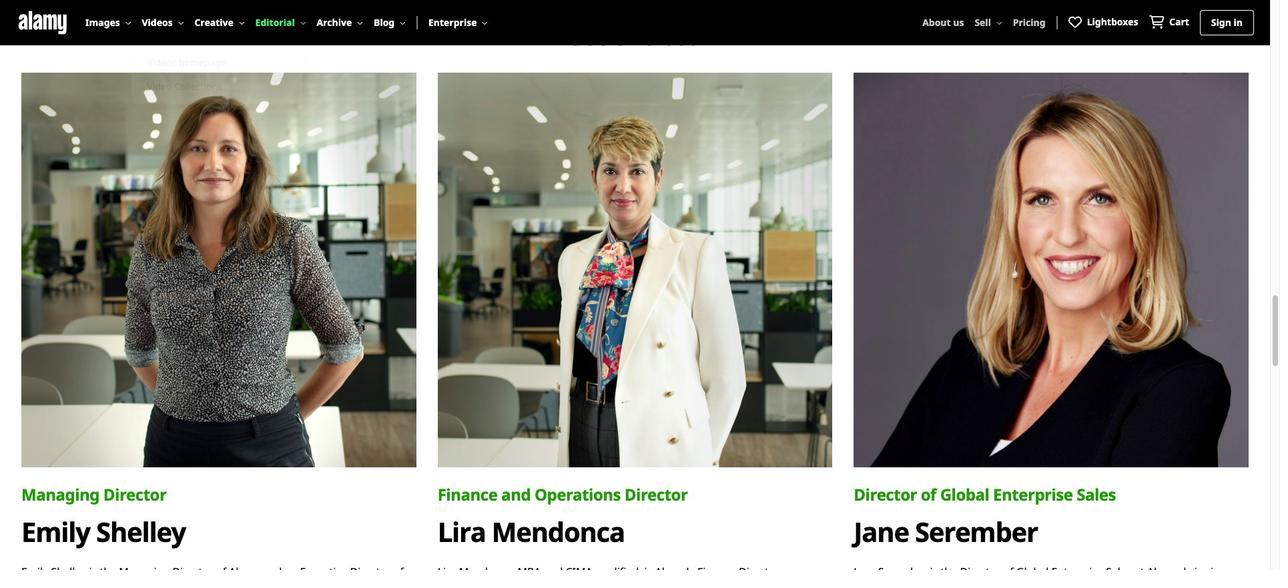 Task type: vqa. For each thing, say whether or not it's contained in the screenshot.
the Releases :
no



Task type: locate. For each thing, give the bounding box(es) containing it.
chevron down image right sell
[[997, 20, 1002, 26]]

and
[[501, 484, 531, 506]]

chevron down image inside enterprise link
[[482, 20, 488, 26]]

chevron down image right editorial at the left of page
[[300, 20, 306, 26]]

editorial link
[[255, 0, 306, 45]]

sales
[[1077, 484, 1116, 506]]

chevron down image
[[178, 20, 184, 26], [300, 20, 306, 26], [357, 20, 363, 26], [400, 20, 406, 26], [997, 20, 1002, 26]]

chevron down image right blog
[[400, 20, 406, 26]]

sign in
[[1211, 16, 1243, 29]]

1 chevron down image from the left
[[125, 20, 131, 26]]

3 chevron down image from the left
[[357, 20, 363, 26]]

lightboxes
[[1087, 15, 1139, 28]]

blog
[[374, 16, 395, 29]]

archive
[[317, 16, 352, 29]]

chevron down image for images
[[125, 20, 131, 26]]

pricing
[[1013, 16, 1046, 29]]

2 chevron down image from the left
[[300, 20, 306, 26]]

blog link
[[374, 0, 406, 45]]

in
[[1234, 16, 1243, 29]]

5 chevron down image from the left
[[997, 20, 1002, 26]]

heart image
[[1068, 15, 1082, 28]]

2 chevron down image from the left
[[239, 20, 245, 26]]

about us link
[[923, 0, 964, 45]]

chevron down image for blog
[[400, 20, 406, 26]]

0 horizontal spatial chevron down image
[[125, 20, 131, 26]]

videos
[[142, 16, 173, 29]]

chevron down image inside blog link
[[400, 20, 406, 26]]

operations
[[535, 484, 621, 506]]

chevron down image inside archive link
[[357, 20, 363, 26]]

cart shopping image
[[1149, 15, 1164, 28]]

4 chevron down image from the left
[[400, 20, 406, 26]]

about us
[[923, 16, 964, 29]]

meet
[[542, 17, 607, 53]]

2 horizontal spatial director
[[854, 484, 917, 506]]

enterprise right blog link
[[429, 16, 477, 29]]

pricing link
[[1013, 0, 1046, 45]]

enterprise
[[429, 16, 477, 29], [993, 484, 1073, 506]]

1 horizontal spatial chevron down image
[[239, 20, 245, 26]]

videos link
[[142, 0, 184, 45]]

chevron down image right the videos
[[178, 20, 184, 26]]

enterprise left sales
[[993, 484, 1073, 506]]

chevron down image inside videos link
[[178, 20, 184, 26]]

the
[[613, 17, 656, 53]]

director
[[103, 484, 166, 506], [625, 484, 688, 506], [854, 484, 917, 506]]

chevron down image inside images link
[[125, 20, 131, 26]]

chevron down image inside editorial link
[[300, 20, 306, 26]]

serember
[[915, 514, 1038, 551]]

chevron down image for editorial
[[300, 20, 306, 26]]

sell
[[975, 16, 991, 29]]

1 vertical spatial enterprise
[[993, 484, 1073, 506]]

3 chevron down image from the left
[[482, 20, 488, 26]]

lightboxes button
[[1068, 15, 1139, 30]]

1 horizontal spatial director
[[625, 484, 688, 506]]

meet the team
[[542, 17, 728, 53]]

lira mendonca
[[438, 514, 625, 551]]

global
[[940, 484, 990, 506]]

2 horizontal spatial chevron down image
[[482, 20, 488, 26]]

1 chevron down image from the left
[[178, 20, 184, 26]]

us
[[953, 16, 964, 29]]

chevron down image for sell
[[997, 20, 1002, 26]]

0 horizontal spatial director
[[103, 484, 166, 506]]

emily shelley
[[21, 514, 186, 551]]

chevron down image inside sell link
[[997, 20, 1002, 26]]

sell link
[[975, 0, 1002, 45]]

chevron down image inside creative link
[[239, 20, 245, 26]]

0 horizontal spatial enterprise
[[429, 16, 477, 29]]

chevron down image left blog
[[357, 20, 363, 26]]

alamy logo image
[[16, 11, 69, 35]]

chevron down image
[[125, 20, 131, 26], [239, 20, 245, 26], [482, 20, 488, 26]]

0 vertical spatial enterprise
[[429, 16, 477, 29]]



Task type: describe. For each thing, give the bounding box(es) containing it.
chevron down image for videos
[[178, 20, 184, 26]]

chevron down image for archive
[[357, 20, 363, 26]]

about
[[923, 16, 951, 29]]

creative link
[[195, 0, 245, 45]]

chevron down image for creative
[[239, 20, 245, 26]]

lira
[[438, 514, 486, 551]]

jane
[[854, 514, 909, 551]]

editorial
[[255, 16, 295, 29]]

director of global enterprise sales
[[854, 484, 1116, 506]]

jane serember
[[854, 514, 1038, 551]]

cart
[[1170, 15, 1189, 28]]

enterprise link
[[429, 0, 488, 45]]

team
[[662, 17, 728, 53]]

creative
[[195, 16, 234, 29]]

images link
[[85, 0, 131, 45]]

chevron down image for enterprise
[[482, 20, 488, 26]]

emily
[[21, 514, 90, 551]]

of
[[921, 484, 936, 506]]

managing director
[[21, 484, 166, 506]]

finance
[[438, 484, 498, 506]]

finance and operations director
[[438, 484, 688, 506]]

1 director from the left
[[103, 484, 166, 506]]

2 director from the left
[[625, 484, 688, 506]]

1 horizontal spatial enterprise
[[993, 484, 1073, 506]]

sign in button
[[1201, 11, 1254, 35]]

3 director from the left
[[854, 484, 917, 506]]

shelley
[[96, 514, 186, 551]]

sign
[[1211, 16, 1232, 29]]

images
[[85, 16, 120, 29]]

managing
[[21, 484, 99, 506]]

cart link
[[1149, 15, 1189, 30]]

archive link
[[317, 0, 363, 45]]

mendonca
[[492, 514, 625, 551]]



